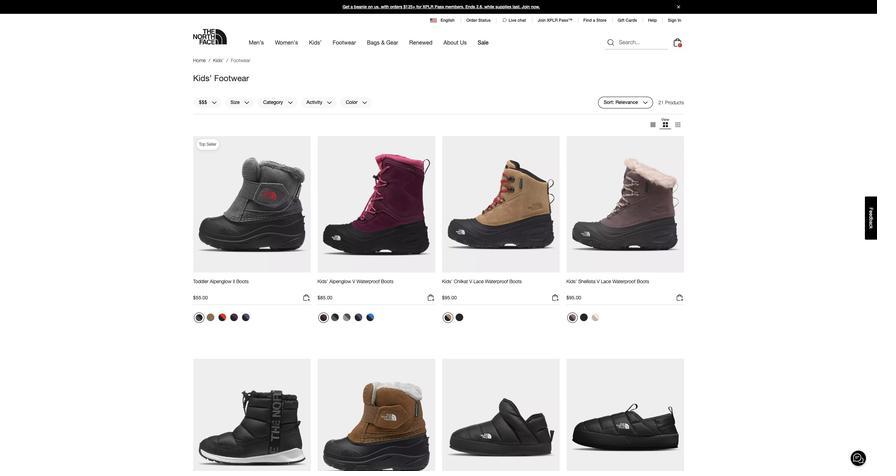 Task type: locate. For each thing, give the bounding box(es) containing it.
0 horizontal spatial /
[[209, 57, 210, 63]]

Vanadis Grey/Meld Grey radio
[[341, 312, 352, 323]]

v right 'chilkat'
[[470, 279, 472, 285]]

live chat
[[509, 18, 526, 23]]

f
[[869, 208, 874, 211]]

Toasted Brown/Toasted Brown radio
[[205, 312, 216, 323]]

footwear left the bags
[[333, 39, 356, 46]]

2 e from the top
[[869, 213, 874, 216]]

v
[[353, 279, 355, 285], [470, 279, 472, 285], [597, 279, 600, 285]]

a right find at the top
[[593, 18, 596, 23]]

get a beanie on us, with orders $125+ for xplr pass members. ends 2.6, while supplies last. join now. link
[[0, 0, 877, 14]]

4 $choose color$ option group from the left
[[567, 312, 602, 326]]

$95.00 button down kids' shellista v lace waterproof boots button
[[567, 294, 684, 305]]

tnf black/tnf black image right almond butter/tnf black icon
[[456, 314, 463, 322]]

f e e d b a c k button
[[865, 197, 877, 240]]

1 vertical spatial toddler alpenglow ii boots image
[[318, 359, 435, 472]]

category
[[263, 99, 283, 105]]

boysenberry/tnf black radio right fiery red/tnf black image
[[228, 312, 240, 323]]

last.
[[513, 4, 521, 9]]

view button
[[659, 117, 672, 132]]

pass™
[[559, 18, 573, 23]]

f e e d b a c k
[[869, 208, 874, 229]]

2 waterproof from the left
[[485, 279, 508, 285]]

0 horizontal spatial join
[[522, 4, 530, 9]]

lace right shellista
[[601, 279, 611, 285]]

Search search field
[[605, 35, 668, 49]]

2 kids' from the left
[[442, 279, 453, 285]]

2 alpenglow from the left
[[330, 279, 351, 285]]

home
[[193, 57, 206, 63]]

0 horizontal spatial v
[[353, 279, 355, 285]]

waterproof
[[357, 279, 380, 285], [485, 279, 508, 285], [613, 279, 636, 285]]

0 horizontal spatial a
[[351, 4, 353, 9]]

2 vertical spatial a
[[869, 221, 874, 224]]

v right shellista
[[597, 279, 600, 285]]

3 v from the left
[[597, 279, 600, 285]]

gear
[[386, 39, 398, 46]]

1 horizontal spatial $95.00
[[567, 295, 582, 301]]

$95.00 up fawn grey/asphalt grey 'icon' at right
[[567, 295, 582, 301]]

2 v from the left
[[470, 279, 472, 285]]

3 waterproof from the left
[[613, 279, 636, 285]]

0 horizontal spatial $95.00
[[442, 295, 457, 301]]

xplr right for in the left top of the page
[[423, 4, 434, 9]]

/ right home
[[209, 57, 210, 63]]

0 horizontal spatial waterproof
[[357, 279, 380, 285]]

lace for shellista
[[601, 279, 611, 285]]

home / kids' / footwear
[[193, 57, 250, 63]]

kids' left shellista
[[567, 279, 577, 285]]

1 horizontal spatial waterproof
[[485, 279, 508, 285]]

kids' link right women's 'link'
[[309, 33, 322, 52]]

kids' up $85.00
[[318, 279, 328, 285]]

join
[[522, 4, 530, 9], [538, 18, 546, 23]]

tnf black/tnf black radio for shellista
[[578, 312, 590, 323]]

v inside kids' shellista v lace waterproof boots button
[[597, 279, 600, 285]]

a inside get a beanie on us, with orders $125+ for xplr pass members. ends 2.6, while supplies last. join now. link
[[351, 4, 353, 9]]

1 horizontal spatial cave blue/tnf black radio
[[353, 312, 364, 323]]

2 boots from the left
[[381, 279, 394, 285]]

/
[[209, 57, 210, 63], [227, 57, 228, 63]]

live
[[509, 18, 517, 23]]

join down now.
[[538, 18, 546, 23]]

cave blue/tnf black radio right boysenberry/tnf black icon
[[240, 312, 251, 323]]

kids' thermoball™ pull-on waterproof boots image
[[193, 359, 311, 472]]

2 $choose color$ option group from the left
[[318, 312, 376, 326]]

$choose color$ option group
[[193, 312, 252, 326], [318, 312, 376, 326], [442, 312, 466, 326], [567, 312, 602, 326]]

boysenberry/tnf black radio left tnf black/vanadis grey radio
[[318, 313, 329, 323]]

2 horizontal spatial waterproof
[[613, 279, 636, 285]]

Boysenberry/TNF Black radio
[[228, 312, 240, 323], [318, 313, 329, 323]]

v for shellista
[[597, 279, 600, 285]]

pass
[[435, 4, 444, 9]]

tnf black/tnf black image
[[456, 314, 463, 322], [580, 314, 588, 322]]

a up k
[[869, 221, 874, 224]]

2 vertical spatial kids'
[[193, 73, 212, 83]]

2 horizontal spatial v
[[597, 279, 600, 285]]

0 horizontal spatial cave blue/tnf black radio
[[240, 312, 251, 323]]

1 vertical spatial join
[[538, 18, 546, 23]]

2 $95.00 from the left
[[567, 295, 582, 301]]

lace for chilkat
[[474, 279, 484, 285]]

alpenglow up $85.00
[[330, 279, 351, 285]]

lace
[[474, 279, 484, 285], [601, 279, 611, 285]]

find a store link
[[584, 18, 607, 23]]

0 vertical spatial a
[[351, 4, 353, 9]]

1 vertical spatial xplr
[[547, 18, 558, 23]]

alpenglow
[[210, 279, 232, 285], [330, 279, 351, 285]]

$55.00
[[193, 295, 208, 301]]

top seller
[[199, 142, 217, 147]]

v for chilkat
[[470, 279, 472, 285]]

alpenglow inside button
[[210, 279, 232, 285]]

xplr
[[423, 4, 434, 9], [547, 18, 558, 23]]

us,
[[374, 4, 380, 9]]

1 waterproof from the left
[[357, 279, 380, 285]]

find a store
[[584, 18, 607, 23]]

kids' for kids' chilkat v lace waterproof boots
[[442, 279, 453, 285]]

2 tnf black/tnf black radio from the left
[[578, 312, 590, 323]]

the north face home page image
[[193, 29, 227, 45]]

kids' for kids'
[[309, 39, 322, 46]]

join right last.
[[522, 4, 530, 9]]

$95.00 button
[[442, 294, 560, 305], [567, 294, 684, 305]]

0 vertical spatial kids' link
[[309, 33, 322, 52]]

kids' right "women's"
[[309, 39, 322, 46]]

$95.00 for shellista
[[567, 295, 582, 301]]

cave blue/tnf black radio right the vanadis grey/meld grey "radio"
[[353, 312, 364, 323]]

0 horizontal spatial kids'
[[318, 279, 328, 285]]

Fiery Red/TNF Black radio
[[217, 312, 228, 323]]

fiery red/tnf black image
[[218, 314, 226, 322]]

2 $95.00 button from the left
[[567, 294, 684, 305]]

1 horizontal spatial kids'
[[442, 279, 453, 285]]

search all image
[[607, 38, 615, 47]]

1 tnf black/tnf black radio from the left
[[454, 312, 465, 323]]

ends
[[466, 4, 475, 9]]

footwear element
[[231, 57, 250, 63]]

0 horizontal spatial $95.00 button
[[442, 294, 560, 305]]

0 horizontal spatial lace
[[474, 279, 484, 285]]

tnf black/tnf black image for shellista
[[580, 314, 588, 322]]

1 vertical spatial footwear
[[231, 57, 250, 63]]

join xplr pass™
[[538, 18, 573, 23]]

members.
[[445, 4, 465, 9]]

fawn grey/asphalt grey image
[[569, 315, 576, 322]]

boots inside button
[[236, 279, 249, 285]]

kids' link up the "kids' footwear"
[[213, 57, 224, 63]]

toddler alpenglow ii boots image
[[193, 136, 311, 273], [318, 359, 435, 472]]

category button
[[257, 97, 298, 108]]

kids' link
[[309, 33, 322, 52], [213, 57, 224, 63]]

1 horizontal spatial a
[[593, 18, 596, 23]]

1 horizontal spatial v
[[470, 279, 472, 285]]

cave blue/tnf black image
[[355, 314, 362, 322]]

toddler alpenglow ii boots button
[[193, 279, 249, 291]]

order status link
[[467, 18, 491, 23]]

$choose color$ option group for kids' alpenglow v waterproof boots
[[318, 312, 376, 326]]

kids' thermoball™ traction booties image
[[442, 359, 560, 472]]

sale
[[478, 39, 489, 46]]

1 horizontal spatial tnf black/tnf black image
[[580, 314, 588, 322]]

1 horizontal spatial tnf black/tnf black radio
[[578, 312, 590, 323]]

tnf black/tnf black radio right almond butter/tnf black icon
[[454, 312, 465, 323]]

find
[[584, 18, 592, 23]]

2 horizontal spatial kids'
[[309, 39, 322, 46]]

2 tnf black/tnf black image from the left
[[580, 314, 588, 322]]

$55.00 button
[[193, 294, 311, 305]]

sign in
[[668, 18, 682, 23]]

women's link
[[275, 33, 298, 52]]

e up b
[[869, 213, 874, 216]]

activity
[[307, 99, 322, 105]]

1 $95.00 from the left
[[442, 295, 457, 301]]

0 vertical spatial xplr
[[423, 4, 434, 9]]

$95.00 button for kids' chilkat v lace waterproof boots
[[442, 294, 560, 305]]

tnf black/tnf black radio right fawn grey/asphalt grey option
[[578, 312, 590, 323]]

3 boots from the left
[[510, 279, 522, 285]]

e
[[869, 211, 874, 213], [869, 213, 874, 216]]

help
[[648, 18, 657, 23]]

sort: relevance button
[[598, 97, 653, 108]]

waterproof for kids' shellista v lace waterproof boots
[[613, 279, 636, 285]]

gift
[[618, 18, 625, 23]]

tnf black/tnf black radio for chilkat
[[454, 312, 465, 323]]

1 lace from the left
[[474, 279, 484, 285]]

about
[[444, 39, 459, 46]]

1 kids' from the left
[[318, 279, 328, 285]]

0 horizontal spatial kids'
[[193, 73, 212, 83]]

color
[[346, 99, 358, 105]]

kids' for kids' shellista v lace waterproof boots
[[567, 279, 577, 285]]

0 vertical spatial footwear
[[333, 39, 356, 46]]

kids' shellista v lace waterproof boots image
[[567, 136, 684, 273]]

TNF Black/TNF Black radio
[[454, 312, 465, 323], [578, 312, 590, 323]]

footwear down men's "link" at left top
[[231, 57, 250, 63]]

1 boots from the left
[[236, 279, 249, 285]]

chat
[[518, 18, 526, 23]]

1 tnf black/tnf black image from the left
[[456, 314, 463, 322]]

lace right 'chilkat'
[[474, 279, 484, 285]]

Gardenia White/Silver Grey radio
[[590, 312, 601, 323]]

/ left footwear element
[[227, 57, 228, 63]]

sign
[[668, 18, 677, 23]]

kids' footwear
[[193, 73, 249, 83]]

Cave Blue/TNF Black radio
[[240, 312, 251, 323], [353, 312, 364, 323]]

1 horizontal spatial lace
[[601, 279, 611, 285]]

tnf black/tnf black image right fawn grey/asphalt grey option
[[580, 314, 588, 322]]

optic blue/tnf black image
[[366, 314, 374, 322]]

alpenglow left ii
[[210, 279, 232, 285]]

0 horizontal spatial tnf black/tnf black radio
[[454, 312, 465, 323]]

v inside kids' chilkat v lace waterproof boots button
[[470, 279, 472, 285]]

1 v from the left
[[353, 279, 355, 285]]

kids' down home link
[[193, 73, 212, 83]]

1 $choose color$ option group from the left
[[193, 312, 252, 326]]

3 kids' from the left
[[567, 279, 577, 285]]

women's
[[275, 39, 298, 46]]

0 vertical spatial kids'
[[309, 39, 322, 46]]

chilkat
[[454, 279, 468, 285]]

$choose color$ option group for toddler alpenglow ii boots
[[193, 312, 252, 326]]

seller
[[207, 142, 217, 147]]

1 horizontal spatial /
[[227, 57, 228, 63]]

0 horizontal spatial toddler alpenglow ii boots image
[[193, 136, 311, 273]]

for
[[417, 4, 422, 9]]

on
[[368, 4, 373, 9]]

1 horizontal spatial kids' link
[[309, 33, 322, 52]]

1 vertical spatial a
[[593, 18, 596, 23]]

alpenglow inside button
[[330, 279, 351, 285]]

0 horizontal spatial kids' link
[[213, 57, 224, 63]]

v up $85.00 "dropdown button"
[[353, 279, 355, 285]]

1 horizontal spatial kids'
[[213, 57, 224, 63]]

xplr left pass™
[[547, 18, 558, 23]]

$95.00 down 'chilkat'
[[442, 295, 457, 301]]

&
[[381, 39, 385, 46]]

waterproof inside button
[[357, 279, 380, 285]]

footwear down footwear element
[[214, 73, 249, 83]]

2 horizontal spatial a
[[869, 221, 874, 224]]

a right get
[[351, 4, 353, 9]]

1 alpenglow from the left
[[210, 279, 232, 285]]

kids' up the "kids' footwear"
[[213, 57, 224, 63]]

1 horizontal spatial xplr
[[547, 18, 558, 23]]

boots
[[236, 279, 249, 285], [381, 279, 394, 285], [510, 279, 522, 285], [637, 279, 649, 285]]

men's link
[[249, 33, 264, 52]]

v inside kids' alpenglow v waterproof boots button
[[353, 279, 355, 285]]

kids' shellista v lace waterproof boots
[[567, 279, 649, 285]]

2 lace from the left
[[601, 279, 611, 285]]

3 $choose color$ option group from the left
[[442, 312, 466, 326]]

kids' left 'chilkat'
[[442, 279, 453, 285]]

e up "d" at the top right of the page
[[869, 211, 874, 213]]

orders
[[390, 4, 403, 9]]

waterproof for kids' chilkat v lace waterproof boots
[[485, 279, 508, 285]]

0 horizontal spatial tnf black/tnf black image
[[456, 314, 463, 322]]

$95.00 button down kids' chilkat v lace waterproof boots button
[[442, 294, 560, 305]]

0 horizontal spatial alpenglow
[[210, 279, 232, 285]]

us
[[460, 39, 467, 46]]

1 horizontal spatial alpenglow
[[330, 279, 351, 285]]

kids' chilkat v lace waterproof boots image
[[442, 136, 560, 273]]

order
[[467, 18, 477, 23]]

1 $95.00 button from the left
[[442, 294, 560, 305]]

2 horizontal spatial kids'
[[567, 279, 577, 285]]

kids' inside button
[[318, 279, 328, 285]]

footwear
[[333, 39, 356, 46], [231, 57, 250, 63], [214, 73, 249, 83]]

1 horizontal spatial $95.00 button
[[567, 294, 684, 305]]



Task type: describe. For each thing, give the bounding box(es) containing it.
1 vertical spatial kids' link
[[213, 57, 224, 63]]

1 cave blue/tnf black radio from the left
[[240, 312, 251, 323]]

alpenglow for kids'
[[330, 279, 351, 285]]

2 vertical spatial footwear
[[214, 73, 249, 83]]

21 products
[[659, 99, 684, 105]]

boysenberry/tnf black image
[[320, 315, 327, 322]]

b
[[869, 219, 874, 221]]

$$$ button
[[193, 97, 222, 108]]

1 e from the top
[[869, 211, 874, 213]]

english link
[[430, 17, 455, 24]]

Optic Blue/TNF Black radio
[[365, 312, 376, 323]]

sort: relevance
[[604, 99, 638, 105]]

view list box
[[647, 117, 684, 132]]

men's
[[249, 39, 264, 46]]

Fawn Grey/Asphalt Grey radio
[[567, 313, 578, 323]]

1 link
[[672, 37, 683, 48]]

$85.00 button
[[318, 294, 435, 305]]

2 / from the left
[[227, 57, 228, 63]]

TNF Black/Zinc Grey radio
[[194, 313, 204, 323]]

gift cards
[[618, 18, 637, 23]]

d
[[869, 216, 874, 219]]

$85.00
[[318, 295, 332, 301]]

shellista
[[579, 279, 596, 285]]

$95.00 button for kids' shellista v lace waterproof boots
[[567, 294, 684, 305]]

join xplr pass™ link
[[538, 18, 573, 23]]

boots inside button
[[381, 279, 394, 285]]

21 products status
[[659, 97, 684, 108]]

with
[[381, 4, 389, 9]]

1
[[679, 43, 681, 47]]

help link
[[648, 18, 657, 23]]

about us link
[[444, 33, 467, 52]]

$95.00 for chilkat
[[442, 295, 457, 301]]

toasted brown/toasted brown image
[[207, 314, 214, 322]]

sale link
[[478, 33, 489, 52]]

$$$
[[199, 99, 207, 105]]

footwear link
[[333, 33, 356, 52]]

home link
[[193, 57, 206, 63]]

a for store
[[593, 18, 596, 23]]

4 boots from the left
[[637, 279, 649, 285]]

about us
[[444, 39, 467, 46]]

gardenia white/silver grey image
[[592, 314, 600, 322]]

kids' chilkat v lace waterproof boots button
[[442, 279, 522, 291]]

0 vertical spatial toddler alpenglow ii boots image
[[193, 136, 311, 273]]

activity button
[[301, 97, 337, 108]]

kids' thermoball™ traction mules ii image
[[567, 359, 684, 472]]

renewed link
[[409, 33, 433, 52]]

kids' for kids' footwear
[[193, 73, 212, 83]]

sign in button
[[668, 18, 682, 23]]

renewed
[[409, 39, 433, 46]]

bags & gear
[[367, 39, 398, 46]]

ii
[[233, 279, 235, 285]]

kids' alpenglow v waterproof boots button
[[318, 279, 394, 291]]

products
[[665, 99, 684, 105]]

view
[[662, 117, 670, 122]]

supplies
[[496, 4, 512, 9]]

close image
[[674, 5, 683, 8]]

k
[[869, 227, 874, 229]]

Almond Butter/TNF Black radio
[[443, 313, 453, 323]]

kids' shellista v lace waterproof boots button
[[567, 279, 649, 291]]

in
[[678, 18, 682, 23]]

a for beanie
[[351, 4, 353, 9]]

almond butter/tnf black image
[[445, 315, 452, 322]]

tnf black/vanadis grey image
[[331, 314, 339, 322]]

toddler
[[193, 279, 209, 285]]

1 horizontal spatial toddler alpenglow ii boots image
[[318, 359, 435, 472]]

sort:
[[604, 99, 614, 105]]

kids' chilkat v lace waterproof boots
[[442, 279, 522, 285]]

kids' alpenglow v waterproof boots
[[318, 279, 394, 285]]

a inside the f e e d b a c k button
[[869, 221, 874, 224]]

c
[[869, 224, 874, 227]]

live chat button
[[502, 17, 527, 24]]

1 vertical spatial kids'
[[213, 57, 224, 63]]

english
[[441, 18, 455, 23]]

store
[[597, 18, 607, 23]]

bags
[[367, 39, 380, 46]]

get
[[343, 4, 350, 9]]

bags & gear link
[[367, 33, 398, 52]]

TNF Black/Vanadis Grey radio
[[329, 312, 341, 323]]

vanadis grey/meld grey image
[[343, 314, 351, 322]]

boysenberry/tnf black image
[[230, 314, 238, 322]]

beanie
[[354, 4, 367, 9]]

$choose color$ option group for kids' chilkat v lace waterproof boots
[[442, 312, 466, 326]]

size
[[231, 99, 240, 105]]

0 horizontal spatial xplr
[[423, 4, 434, 9]]

toddler alpenglow ii boots
[[193, 279, 249, 285]]

color button
[[340, 97, 373, 108]]

while
[[485, 4, 494, 9]]

0 horizontal spatial boysenberry/tnf black radio
[[228, 312, 240, 323]]

$choose color$ option group for kids' shellista v lace waterproof boots
[[567, 312, 602, 326]]

kids' for kids' alpenglow v waterproof boots
[[318, 279, 328, 285]]

tnf black/tnf black image for chilkat
[[456, 314, 463, 322]]

2.6,
[[476, 4, 483, 9]]

order status
[[467, 18, 491, 23]]

kids' alpenglow v waterproof boots image
[[318, 136, 435, 273]]

v for alpenglow
[[353, 279, 355, 285]]

top
[[199, 142, 206, 147]]

get a beanie on us, with orders $125+ for xplr pass members. ends 2.6, while supplies last. join now.
[[343, 4, 540, 9]]

size button
[[225, 97, 255, 108]]

2 cave blue/tnf black radio from the left
[[353, 312, 364, 323]]

cave blue/tnf black image
[[242, 314, 250, 322]]

relevance
[[616, 99, 638, 105]]

1 / from the left
[[209, 57, 210, 63]]

1 horizontal spatial join
[[538, 18, 546, 23]]

21
[[659, 99, 664, 105]]

alpenglow for toddler
[[210, 279, 232, 285]]

0 vertical spatial join
[[522, 4, 530, 9]]

gift cards link
[[618, 18, 637, 23]]

$125+
[[404, 4, 415, 9]]

1 horizontal spatial boysenberry/tnf black radio
[[318, 313, 329, 323]]

tnf black/zinc grey image
[[196, 315, 203, 322]]



Task type: vqa. For each thing, say whether or not it's contained in the screenshot.
"Find"
yes



